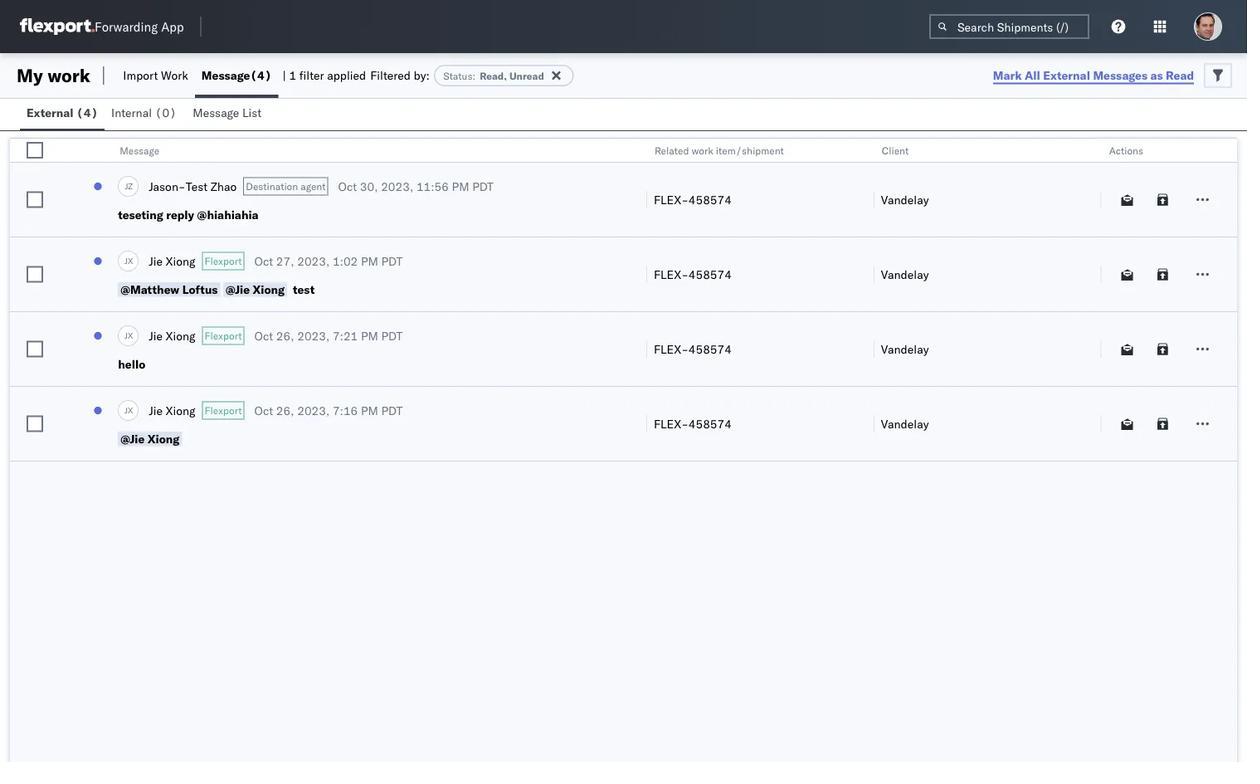 Task type: vqa. For each thing, say whether or not it's contained in the screenshot.
left No
no



Task type: locate. For each thing, give the bounding box(es) containing it.
@jie xiong
[[121, 432, 180, 446]]

1 vertical spatial (4)
[[76, 105, 98, 120]]

oct left 30,
[[338, 179, 357, 193]]

flex- for oct 30, 2023, 11:56 pm pdt
[[654, 192, 689, 207]]

3 vandelay from the top
[[882, 342, 929, 356]]

message list
[[193, 105, 262, 120]]

pm for 7:21
[[361, 328, 379, 343]]

2023, left 7:16
[[297, 403, 330, 418]]

external down "my work"
[[27, 105, 74, 120]]

1 vertical spatial external
[[27, 105, 74, 120]]

j up teseting
[[125, 181, 128, 191]]

1 vertical spatial 26,
[[276, 403, 294, 418]]

1 flex- 458574 from the top
[[654, 192, 732, 207]]

1 j from the top
[[125, 181, 128, 191]]

jie up "@matthew"
[[149, 254, 163, 268]]

forwarding app link
[[20, 18, 184, 35]]

26, left 7:16
[[276, 403, 294, 418]]

0 vertical spatial (4)
[[250, 68, 272, 83]]

oct 30, 2023, 11:56 pm pdt
[[338, 179, 494, 193]]

(0)
[[155, 105, 177, 120]]

2023, for 11:56
[[381, 179, 414, 193]]

0 horizontal spatial (4)
[[76, 105, 98, 120]]

j for oct 30, 2023, 11:56 pm pdt
[[125, 181, 128, 191]]

2 vertical spatial flexport
[[205, 404, 242, 417]]

actions
[[1110, 144, 1144, 157]]

filter
[[300, 68, 324, 83]]

pdt
[[473, 179, 494, 193], [382, 254, 403, 268], [382, 328, 403, 343], [382, 403, 403, 418]]

1 vertical spatial x
[[128, 330, 133, 341]]

1 vertical spatial flexport
[[205, 330, 242, 342]]

26, for oct 26, 2023, 7:21 pm pdt
[[276, 328, 294, 343]]

0 horizontal spatial external
[[27, 105, 74, 120]]

internal
[[111, 105, 152, 120]]

pdt right the 11:56
[[473, 179, 494, 193]]

4 458574 from the top
[[689, 416, 732, 431]]

1 vertical spatial @jie
[[121, 432, 145, 446]]

4 j from the top
[[125, 405, 128, 415]]

message left list
[[193, 105, 239, 120]]

oct left 27,
[[254, 254, 273, 268]]

None checkbox
[[27, 191, 43, 208], [27, 266, 43, 283], [27, 191, 43, 208], [27, 266, 43, 283]]

0 vertical spatial message
[[202, 68, 250, 83]]

hello
[[118, 357, 146, 372]]

j x up @jie xiong
[[125, 405, 133, 415]]

:
[[473, 69, 476, 82]]

26,
[[276, 328, 294, 343], [276, 403, 294, 418]]

pm right the 1:02
[[361, 254, 379, 268]]

pdt for oct 30, 2023, 11:56 pm pdt
[[473, 179, 494, 193]]

j up @jie xiong
[[125, 405, 128, 415]]

oct
[[338, 179, 357, 193], [254, 254, 273, 268], [254, 328, 273, 343], [254, 403, 273, 418]]

0 vertical spatial j x
[[125, 256, 133, 266]]

2 26, from the top
[[276, 403, 294, 418]]

x for @jie
[[128, 405, 133, 415]]

x up hello
[[128, 330, 133, 341]]

xiong for oct 27, 2023, 1:02 pm pdt
[[166, 254, 196, 268]]

pm right the 11:56
[[452, 179, 470, 193]]

status
[[444, 69, 473, 82]]

flexport for oct 26, 2023, 7:16 pm pdt
[[205, 404, 242, 417]]

0 vertical spatial x
[[128, 256, 133, 266]]

jie down "@matthew"
[[149, 328, 163, 343]]

@jie right 'loftus'
[[226, 282, 250, 297]]

(4) inside external (4) button
[[76, 105, 98, 120]]

zhao
[[211, 179, 237, 193]]

3 flexport from the top
[[205, 404, 242, 417]]

2 vertical spatial x
[[128, 405, 133, 415]]

test
[[293, 282, 315, 297]]

oct for oct 26, 2023, 7:21 pm pdt
[[254, 328, 273, 343]]

jie xiong
[[149, 254, 196, 268], [149, 328, 196, 343], [149, 403, 196, 418]]

read
[[1167, 68, 1195, 82]]

3 resize handle column header from the left
[[854, 139, 874, 462]]

pm right 7:21
[[361, 328, 379, 343]]

2 vertical spatial j x
[[125, 405, 133, 415]]

flexport
[[205, 255, 242, 267], [205, 330, 242, 342], [205, 404, 242, 417]]

message down the internal (0) "button"
[[120, 144, 160, 157]]

@jie
[[226, 282, 250, 297], [121, 432, 145, 446]]

2023, right 30,
[[381, 179, 414, 193]]

1 vertical spatial message
[[193, 105, 239, 120]]

Search Shipments (/) text field
[[930, 14, 1090, 39]]

1 x from the top
[[128, 256, 133, 266]]

jason-
[[149, 179, 186, 193]]

oct left 7:16
[[254, 403, 273, 418]]

xiong
[[166, 254, 196, 268], [253, 282, 285, 297], [166, 328, 196, 343], [166, 403, 196, 418], [148, 432, 180, 446]]

flex- 458574 for oct 26, 2023, 7:21 pm pdt
[[654, 342, 732, 356]]

j
[[125, 181, 128, 191], [125, 256, 128, 266], [125, 330, 128, 341], [125, 405, 128, 415]]

7:16
[[333, 403, 358, 418]]

message inside button
[[193, 105, 239, 120]]

2023, right 27,
[[297, 254, 330, 268]]

pdt for oct 27, 2023, 1:02 pm pdt
[[382, 254, 403, 268]]

1 26, from the top
[[276, 328, 294, 343]]

7:21
[[333, 328, 358, 343]]

2 flex- 458574 from the top
[[654, 267, 732, 281]]

2 jie xiong from the top
[[149, 328, 196, 343]]

1 j x from the top
[[125, 256, 133, 266]]

26, down test on the left
[[276, 328, 294, 343]]

(4)
[[250, 68, 272, 83], [76, 105, 98, 120]]

teseting reply @hiahiahia
[[118, 208, 259, 222]]

xiong for oct 26, 2023, 7:21 pm pdt
[[166, 328, 196, 343]]

0 horizontal spatial work
[[48, 64, 90, 87]]

3 458574 from the top
[[689, 342, 732, 356]]

@matthew loftus @jie xiong test
[[121, 282, 315, 297]]

3 j from the top
[[125, 330, 128, 341]]

flex- 458574
[[654, 192, 732, 207], [654, 267, 732, 281], [654, 342, 732, 356], [654, 416, 732, 431]]

jie xiong for loftus
[[149, 254, 196, 268]]

pdt right 7:16
[[382, 403, 403, 418]]

2 vertical spatial message
[[120, 144, 160, 157]]

pdt right 7:21
[[382, 328, 403, 343]]

0 vertical spatial flexport
[[205, 255, 242, 267]]

3 jie from the top
[[149, 403, 163, 418]]

1 horizontal spatial work
[[692, 144, 714, 157]]

458574
[[689, 192, 732, 207], [689, 267, 732, 281], [689, 342, 732, 356], [689, 416, 732, 431]]

@matthew
[[121, 282, 180, 297]]

0 vertical spatial jie
[[149, 254, 163, 268]]

0 vertical spatial jie xiong
[[149, 254, 196, 268]]

import work
[[123, 68, 188, 83]]

pm
[[452, 179, 470, 193], [361, 254, 379, 268], [361, 328, 379, 343], [361, 403, 379, 418]]

2 vertical spatial jie xiong
[[149, 403, 196, 418]]

1 jie xiong from the top
[[149, 254, 196, 268]]

oct 27, 2023, 1:02 pm pdt
[[254, 254, 403, 268]]

teseting
[[118, 208, 163, 222]]

flexport for oct 27, 2023, 1:02 pm pdt
[[205, 255, 242, 267]]

mark all external messages as read
[[994, 68, 1195, 82]]

j for oct 27, 2023, 1:02 pm pdt
[[125, 256, 128, 266]]

jason-test zhao
[[149, 179, 237, 193]]

3 flex- 458574 from the top
[[654, 342, 732, 356]]

external
[[1044, 68, 1091, 82], [27, 105, 74, 120]]

2 458574 from the top
[[689, 267, 732, 281]]

26, for oct 26, 2023, 7:16 pm pdt
[[276, 403, 294, 418]]

1 resize handle column header from the left
[[58, 139, 78, 462]]

oct 26, 2023, 7:21 pm pdt
[[254, 328, 403, 343]]

j up "@matthew"
[[125, 256, 128, 266]]

j x
[[125, 256, 133, 266], [125, 330, 133, 341], [125, 405, 133, 415]]

jie xiong up "@matthew"
[[149, 254, 196, 268]]

(4) for message (4)
[[250, 68, 272, 83]]

flex-
[[654, 192, 689, 207], [654, 267, 689, 281], [654, 342, 689, 356], [654, 416, 689, 431]]

jie xiong down "@matthew"
[[149, 328, 196, 343]]

oct for oct 26, 2023, 7:16 pm pdt
[[254, 403, 273, 418]]

4 flex- 458574 from the top
[[654, 416, 732, 431]]

2 x from the top
[[128, 330, 133, 341]]

resize handle column header
[[58, 139, 78, 462], [627, 139, 647, 462], [854, 139, 874, 462], [1082, 139, 1101, 462], [1218, 139, 1238, 462]]

2023,
[[381, 179, 414, 193], [297, 254, 330, 268], [297, 328, 330, 343], [297, 403, 330, 418]]

458574 for oct 27, 2023, 1:02 pm pdt
[[689, 267, 732, 281]]

(4) left internal
[[76, 105, 98, 120]]

external inside external (4) button
[[27, 105, 74, 120]]

2 vertical spatial jie
[[149, 403, 163, 418]]

pdt right the 1:02
[[382, 254, 403, 268]]

2 j from the top
[[125, 256, 128, 266]]

2 flexport from the top
[[205, 330, 242, 342]]

work right related on the right of the page
[[692, 144, 714, 157]]

messages
[[1094, 68, 1148, 82]]

j x up hello
[[125, 330, 133, 341]]

message up message list
[[202, 68, 250, 83]]

3 x from the top
[[128, 405, 133, 415]]

forwarding app
[[95, 19, 184, 34]]

1 vertical spatial jie
[[149, 328, 163, 343]]

| 1 filter applied filtered by:
[[283, 68, 430, 83]]

1 vandelay from the top
[[882, 192, 929, 207]]

flex- 458574 for oct 30, 2023, 11:56 pm pdt
[[654, 192, 732, 207]]

jie up @jie xiong
[[149, 403, 163, 418]]

import
[[123, 68, 158, 83]]

4 vandelay from the top
[[882, 416, 929, 431]]

2 vandelay from the top
[[882, 267, 929, 281]]

0 vertical spatial external
[[1044, 68, 1091, 82]]

j x for @matthew
[[125, 256, 133, 266]]

work up external (4)
[[48, 64, 90, 87]]

2 resize handle column header from the left
[[627, 139, 647, 462]]

1 458574 from the top
[[689, 192, 732, 207]]

5 resize handle column header from the left
[[1218, 139, 1238, 462]]

vandelay
[[882, 192, 929, 207], [882, 267, 929, 281], [882, 342, 929, 356], [882, 416, 929, 431]]

3 jie xiong from the top
[[149, 403, 196, 418]]

x
[[128, 256, 133, 266], [128, 330, 133, 341], [128, 405, 133, 415]]

3 j x from the top
[[125, 405, 133, 415]]

|
[[283, 68, 286, 83]]

x up "@matthew"
[[128, 256, 133, 266]]

j x for @jie
[[125, 405, 133, 415]]

vandelay for oct 26, 2023, 7:16 pm pdt
[[882, 416, 929, 431]]

jie xiong up @jie xiong
[[149, 403, 196, 418]]

1 flexport from the top
[[205, 255, 242, 267]]

(4) left |
[[250, 68, 272, 83]]

4 flex- from the top
[[654, 416, 689, 431]]

1 horizontal spatial (4)
[[250, 68, 272, 83]]

pm right 7:16
[[361, 403, 379, 418]]

oct down @matthew loftus @jie xiong test on the top of page
[[254, 328, 273, 343]]

external (4)
[[27, 105, 98, 120]]

1 vertical spatial jie xiong
[[149, 328, 196, 343]]

x for @matthew
[[128, 256, 133, 266]]

work for related
[[692, 144, 714, 157]]

read,
[[480, 69, 507, 82]]

internal (0)
[[111, 105, 177, 120]]

j up hello
[[125, 330, 128, 341]]

list
[[242, 105, 262, 120]]

458574 for oct 30, 2023, 11:56 pm pdt
[[689, 192, 732, 207]]

0 vertical spatial work
[[48, 64, 90, 87]]

oct 26, 2023, 7:16 pm pdt
[[254, 403, 403, 418]]

work
[[48, 64, 90, 87], [692, 144, 714, 157]]

jie
[[149, 254, 163, 268], [149, 328, 163, 343], [149, 403, 163, 418]]

1 jie from the top
[[149, 254, 163, 268]]

work
[[161, 68, 188, 83]]

1 vertical spatial work
[[692, 144, 714, 157]]

message
[[202, 68, 250, 83], [193, 105, 239, 120], [120, 144, 160, 157]]

1 vertical spatial j x
[[125, 330, 133, 341]]

xiong for oct 26, 2023, 7:16 pm pdt
[[166, 403, 196, 418]]

4 resize handle column header from the left
[[1082, 139, 1101, 462]]

None checkbox
[[27, 142, 43, 159], [27, 341, 43, 357], [27, 416, 43, 432], [27, 142, 43, 159], [27, 341, 43, 357], [27, 416, 43, 432]]

1 flex- from the top
[[654, 192, 689, 207]]

2 flex- from the top
[[654, 267, 689, 281]]

jie xiong for xiong
[[149, 403, 196, 418]]

1 horizontal spatial @jie
[[226, 282, 250, 297]]

27,
[[276, 254, 294, 268]]

mark
[[994, 68, 1023, 82]]

external right all
[[1044, 68, 1091, 82]]

3 flex- from the top
[[654, 342, 689, 356]]

2023, left 7:21
[[297, 328, 330, 343]]

1 horizontal spatial external
[[1044, 68, 1091, 82]]

0 vertical spatial 26,
[[276, 328, 294, 343]]

j x up "@matthew"
[[125, 256, 133, 266]]

x up @jie xiong
[[128, 405, 133, 415]]

@jie down hello
[[121, 432, 145, 446]]



Task type: describe. For each thing, give the bounding box(es) containing it.
(4) for external (4)
[[76, 105, 98, 120]]

related
[[655, 144, 689, 157]]

message (4)
[[202, 68, 272, 83]]

my
[[17, 64, 43, 87]]

pm for 11:56
[[452, 179, 470, 193]]

pm for 1:02
[[361, 254, 379, 268]]

2 jie from the top
[[149, 328, 163, 343]]

flex- for oct 26, 2023, 7:21 pm pdt
[[654, 342, 689, 356]]

item/shipment
[[716, 144, 784, 157]]

j for oct 26, 2023, 7:16 pm pdt
[[125, 405, 128, 415]]

my work
[[17, 64, 90, 87]]

11:56
[[417, 179, 449, 193]]

458574 for oct 26, 2023, 7:16 pm pdt
[[689, 416, 732, 431]]

work for my
[[48, 64, 90, 87]]

flexport for oct 26, 2023, 7:21 pm pdt
[[205, 330, 242, 342]]

pdt for oct 26, 2023, 7:16 pm pdt
[[382, 403, 403, 418]]

flex- 458574 for oct 26, 2023, 7:16 pm pdt
[[654, 416, 732, 431]]

reply
[[166, 208, 194, 222]]

2023, for 7:16
[[297, 403, 330, 418]]

458574 for oct 26, 2023, 7:21 pm pdt
[[689, 342, 732, 356]]

resize handle column header for client
[[1082, 139, 1101, 462]]

oct for oct 30, 2023, 11:56 pm pdt
[[338, 179, 357, 193]]

pm for 7:16
[[361, 403, 379, 418]]

app
[[161, 19, 184, 34]]

oct for oct 27, 2023, 1:02 pm pdt
[[254, 254, 273, 268]]

@hiahiahia
[[197, 208, 259, 222]]

2023, for 1:02
[[297, 254, 330, 268]]

0 vertical spatial @jie
[[226, 282, 250, 297]]

flex- for oct 26, 2023, 7:16 pm pdt
[[654, 416, 689, 431]]

filtered
[[370, 68, 411, 83]]

1
[[289, 68, 296, 83]]

resize handle column header for related work item/shipment
[[854, 139, 874, 462]]

unread
[[510, 69, 545, 82]]

resize handle column header for message
[[627, 139, 647, 462]]

z
[[128, 181, 133, 191]]

import work button
[[117, 53, 195, 98]]

applied
[[327, 68, 366, 83]]

message for list
[[193, 105, 239, 120]]

forwarding
[[95, 19, 158, 34]]

vandelay for oct 26, 2023, 7:21 pm pdt
[[882, 342, 929, 356]]

status : read, unread
[[444, 69, 545, 82]]

pdt for oct 26, 2023, 7:21 pm pdt
[[382, 328, 403, 343]]

flexport. image
[[20, 18, 95, 35]]

message list button
[[186, 98, 272, 130]]

2023, for 7:21
[[297, 328, 330, 343]]

agent
[[301, 180, 326, 193]]

j z
[[125, 181, 133, 191]]

vandelay for oct 30, 2023, 11:56 pm pdt
[[882, 192, 929, 207]]

as
[[1151, 68, 1164, 82]]

resize handle column header for actions
[[1218, 139, 1238, 462]]

2 j x from the top
[[125, 330, 133, 341]]

30,
[[360, 179, 378, 193]]

client
[[882, 144, 909, 157]]

related work item/shipment
[[655, 144, 784, 157]]

flex- 458574 for oct 27, 2023, 1:02 pm pdt
[[654, 267, 732, 281]]

j for oct 26, 2023, 7:21 pm pdt
[[125, 330, 128, 341]]

0 horizontal spatial @jie
[[121, 432, 145, 446]]

internal (0) button
[[105, 98, 186, 130]]

destination
[[246, 180, 298, 193]]

flex- for oct 27, 2023, 1:02 pm pdt
[[654, 267, 689, 281]]

by:
[[414, 68, 430, 83]]

message for (4)
[[202, 68, 250, 83]]

jie for @jie
[[149, 403, 163, 418]]

external (4) button
[[20, 98, 105, 130]]

loftus
[[182, 282, 218, 297]]

jie for @matthew
[[149, 254, 163, 268]]

destination agent
[[246, 180, 326, 193]]

vandelay for oct 27, 2023, 1:02 pm pdt
[[882, 267, 929, 281]]

test
[[186, 179, 208, 193]]

all
[[1025, 68, 1041, 82]]

1:02
[[333, 254, 358, 268]]



